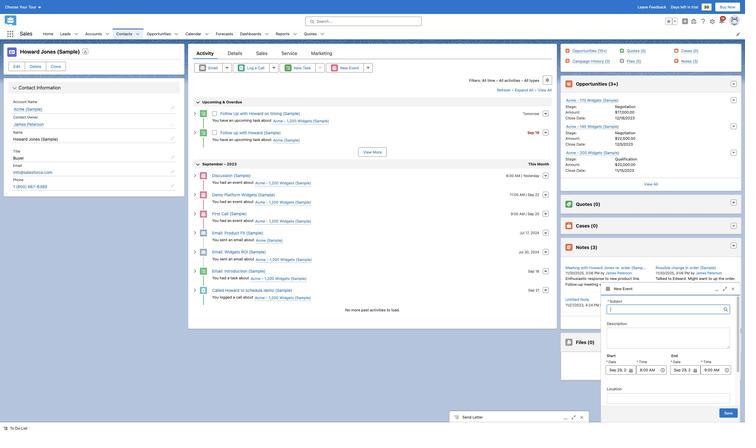 Task type: describe. For each thing, give the bounding box(es) containing it.
am for widgets
[[520, 193, 525, 197]]

email: for email: product fit (sample)
[[212, 230, 224, 235]]

howard down the new
[[608, 282, 622, 287]]

accounts list item
[[82, 29, 113, 39]]

overdue
[[226, 100, 242, 104]]

this month
[[529, 162, 550, 166]]

email inside button
[[209, 66, 218, 70]]

widgets inside acme - 140 widgets (sample) link
[[588, 124, 603, 129]]

event image for first
[[200, 211, 207, 218]]

widgets inside acme - 200 widgets (sample) link
[[589, 150, 603, 155]]

• left expand
[[512, 88, 514, 92]]

(sample) inside possible change in order (sample) 11/30/2025, 3:06 pm by james peterson talked to edward. might want to up the order. he'll talk to his team and let me know by mid- july.
[[701, 265, 717, 270]]

new
[[610, 276, 618, 281]]

(sample) inside you sent an email about acme (sample)
[[267, 238, 283, 243]]

acme left 200
[[567, 150, 577, 155]]

had for first
[[220, 218, 227, 223]]

an for tomorrow
[[229, 118, 234, 123]]

first call (sample) link
[[212, 211, 247, 216]]

cases image
[[566, 222, 573, 229]]

with right meeting
[[581, 265, 589, 270]]

james inside possible change in order (sample) 11/30/2025, 3:06 pm by james peterson talked to edward. might want to up the order. he'll talk to his team and let me know by mid- july.
[[697, 271, 707, 275]]

send letter link
[[450, 411, 589, 424]]

qualification amount:
[[566, 157, 638, 167]]

667-
[[28, 184, 37, 189]]

30,
[[525, 250, 530, 254]]

details
[[228, 51, 242, 56]]

widgets inside you logged a call about acme - 1,200 widgets (sample)
[[280, 295, 294, 300]]

past
[[362, 308, 369, 312]]

view more
[[364, 150, 382, 154]]

opportunities image for opportunities
[[566, 80, 573, 87]]

- left 200
[[578, 150, 579, 155]]

activities inside status
[[370, 308, 386, 312]]

acme - 1,200 widgets (sample) link for email: widgets roi (sample)
[[256, 257, 312, 263]]

let
[[701, 282, 705, 287]]

product
[[619, 276, 633, 281]]

acme left 140
[[567, 124, 577, 129]]

no more past activities to load.
[[346, 308, 400, 312]]

by inside meeting with howard jones re: order (sample) 11/30/2025, 3:06 pm by james peterson enthusiastic response to new product line. follow-up meeting with howard is set for next month. prior to next meeting, need to: send proposal to howard's team make adjustments to demo do run through with anne and jason
[[601, 271, 605, 275]]

you for jul 30, 2024
[[212, 257, 219, 261]]

howard up title
[[13, 137, 28, 141]]

(sample) inside you have an upcoming task about acme - 1,200 widgets (sample)
[[313, 119, 329, 123]]

contact information button
[[10, 83, 179, 92]]

negotiation amount: for $17,000.00
[[566, 104, 636, 115]]

call inside button
[[258, 66, 265, 70]]

james peterson link up want
[[697, 271, 723, 275]]

acme inside you had a task about acme - 1,200 widgets (sample)
[[251, 276, 261, 281]]

me
[[706, 282, 712, 287]]

to up me
[[709, 276, 713, 281]]

(sample) inside you logged a call about acme - 1,200 widgets (sample)
[[295, 295, 311, 300]]

email for acme - 1,200 widgets (sample)
[[234, 257, 243, 261]]

with up the meeting,
[[600, 282, 607, 287]]

by down the the
[[723, 282, 728, 287]]

team inside possible change in order (sample) 11/30/2025, 3:06 pm by james peterson talked to edward. might want to up the order. he'll talk to his team and let me know by mid- july.
[[684, 282, 692, 287]]

peterson down owner
[[27, 122, 44, 127]]

sent for you sent an email about acme - 1,200 widgets (sample)
[[220, 257, 228, 261]]

acme - 1,200 widgets (sample) link for first call (sample)
[[255, 219, 312, 225]]

clone
[[51, 64, 61, 69]]

notes
[[577, 245, 590, 250]]

text default image inside calendar list item
[[205, 32, 209, 36]]

about for 8:00 am | yesterday
[[244, 180, 254, 185]]

acme up demo platform widgets (sample)
[[255, 181, 265, 185]]

notes (3)
[[682, 59, 699, 63]]

james inside untitled note 11/27/2023, 4:24 pm by james peterson
[[606, 303, 617, 307]]

22
[[536, 193, 540, 197]]

email: for email: widgets roi (sample)
[[212, 250, 224, 255]]

task for acme (sample)
[[253, 137, 261, 142]]

text default image inside opportunities list item
[[175, 32, 179, 36]]

meeting
[[566, 265, 580, 270]]

2024 for email: product fit (sample)
[[531, 231, 540, 235]]

• left 2023 at left top
[[224, 162, 226, 166]]

0 vertical spatial next
[[639, 282, 647, 287]]

list containing home
[[39, 29, 746, 39]]

jones inside meeting with howard jones re: order (sample) 11/30/2025, 3:06 pm by james peterson enthusiastic response to new product line. follow-up meeting with howard is set for next month. prior to next meeting, need to: send proposal to howard's team make adjustments to demo do run through with anne and jason
[[604, 265, 615, 270]]

follow-
[[566, 282, 579, 287]]

text default image inside the to do list button
[[3, 426, 8, 430]]

contact information
[[19, 85, 61, 90]]

widgets inside you sent an email about acme - 1,200 widgets (sample)
[[281, 257, 295, 262]]

acme (sample) link for you have an upcoming task about acme (sample)
[[273, 137, 300, 143]]

date for end
[[674, 360, 681, 364]]

0 vertical spatial acme (sample) link
[[14, 106, 42, 112]]

0 vertical spatial up
[[234, 130, 238, 135]]

he'll
[[656, 282, 664, 287]]

first call (sample)
[[212, 211, 247, 216]]

text default image inside the contact information dropdown button
[[12, 86, 17, 91]]

a inside button
[[255, 66, 257, 70]]

group down the days
[[666, 18, 678, 25]]

and inside meeting with howard jones re: order (sample) 11/30/2025, 3:06 pm by james peterson enthusiastic response to new product line. follow-up meeting with howard is set for next month. prior to next meeting, need to: send proposal to howard's team make adjustments to demo do run through with anne and jason
[[628, 299, 634, 304]]

called howard to schedule demo (sample)
[[212, 288, 293, 293]]

had for discussion
[[220, 180, 227, 185]]

widgets inside 'acme - 170 widgets (sample)' link
[[588, 98, 602, 103]]

order inside possible change in order (sample) 11/30/2025, 3:06 pm by james peterson talked to edward. might want to up the order. he'll talk to his team and let me know by mid- july.
[[690, 265, 700, 270]]

to left his
[[673, 282, 676, 287]]

peterson inside untitled note 11/27/2023, 4:24 pm by james peterson
[[618, 303, 632, 307]]

pm inside untitled note 11/27/2023, 4:24 pm by james peterson
[[595, 303, 600, 307]]

sep left 20
[[528, 212, 535, 216]]

buyer
[[13, 155, 24, 160]]

contacts link
[[113, 29, 136, 39]]

response
[[589, 276, 605, 281]]

view for view all
[[645, 182, 653, 186]]

• right time
[[497, 78, 499, 83]]

edit phone image
[[171, 184, 175, 188]]

task inside you had a task about acme - 1,200 widgets (sample)
[[231, 276, 238, 280]]

about inside you sent an email about acme (sample)
[[244, 237, 254, 242]]

0 vertical spatial files
[[577, 340, 587, 345]]

time for end
[[704, 360, 712, 364]]

upcoming & overdue
[[203, 100, 242, 104]]

home
[[43, 31, 53, 36]]

quotes list item
[[301, 29, 328, 39]]

buy now
[[721, 5, 736, 9]]

with up you have an upcoming task about acme (sample)
[[240, 130, 247, 135]]

month
[[538, 162, 550, 166]]

a for you had a task about
[[228, 276, 230, 280]]

text default image inside dashboards list item
[[265, 32, 269, 36]]

email image for email: widgets roi (sample)
[[200, 249, 207, 256]]

1 vertical spatial next
[[593, 288, 601, 292]]

send inside meeting with howard jones re: order (sample) 11/30/2025, 3:06 pm by james peterson enthusiastic response to new product line. follow-up meeting with howard is set for next month. prior to next meeting, need to: send proposal to howard's team make adjustments to demo do run through with anne and jason
[[634, 288, 643, 292]]

notes image
[[675, 59, 679, 63]]

new event inside "link"
[[615, 286, 633, 291]]

you for tomorrow
[[212, 118, 219, 123]]

send inside "link"
[[463, 415, 472, 419]]

Description text field
[[608, 328, 731, 349]]

up inside meeting with howard jones re: order (sample) 11/30/2025, 3:06 pm by james peterson enthusiastic response to new product line. follow-up meeting with howard is set for next month. prior to next meeting, need to: send proposal to howard's team make adjustments to demo do run through with anne and jason
[[579, 282, 584, 287]]

- inside you logged a call about acme - 1,200 widgets (sample)
[[266, 295, 268, 300]]

info@salesforce.com link
[[13, 170, 52, 175]]

all inside 'link'
[[654, 182, 659, 186]]

opportunities for opportunities
[[147, 31, 171, 36]]

view more button
[[359, 147, 387, 157]]

jul for email: widgets roi (sample)
[[519, 250, 524, 254]]

acme - 170 widgets (sample) link
[[567, 98, 619, 103]]

1 vertical spatial email
[[13, 163, 22, 168]]

$17,000.00 close date:
[[566, 110, 635, 120]]

james peterson link down contact owner
[[14, 121, 44, 127]]

campaign history image
[[566, 59, 570, 63]]

new task
[[294, 66, 311, 70]]

(0) for cases (0)
[[592, 223, 599, 228]]

reports link
[[273, 29, 293, 39]]

do inside button
[[15, 426, 20, 431]]

for
[[633, 282, 638, 287]]

possible change in order (sample) 11/30/2025, 3:06 pm by james peterson talked to edward. might want to up the order. he'll talk to his team and let me know by mid- july.
[[656, 265, 737, 292]]

0 horizontal spatial demo
[[264, 288, 275, 293]]

howard left on
[[249, 111, 264, 116]]

1 vertical spatial jones
[[29, 137, 40, 141]]

drop
[[646, 370, 654, 374]]

refresh
[[498, 88, 511, 92]]

(sample) inside you had a task about acme - 1,200 widgets (sample)
[[291, 276, 307, 281]]

0 vertical spatial activities
[[505, 78, 521, 83]]

acme inside you have an upcoming task about acme (sample)
[[273, 138, 283, 142]]

0 vertical spatial view
[[538, 88, 547, 92]]

know
[[713, 282, 722, 287]]

view for view more
[[364, 150, 372, 154]]

0 vertical spatial |
[[522, 174, 523, 178]]

opportunities link
[[143, 29, 175, 39]]

cases (0)
[[577, 223, 599, 228]]

event image
[[200, 172, 207, 179]]

anne
[[618, 299, 627, 304]]

amount: for $20,000.00 close date:
[[566, 162, 581, 167]]

opportunities (10+)
[[573, 48, 608, 53]]

to down meeting at the bottom right of the page
[[589, 288, 592, 292]]

1 horizontal spatial view all link
[[561, 178, 742, 191]]

an for 11:00 am | sep 22
[[228, 199, 232, 204]]

acme (sample) link for you sent an email about acme (sample)
[[256, 238, 283, 244]]

acme inside you have an upcoming task about acme - 1,200 widgets (sample)
[[273, 119, 283, 123]]

contact for contact owner
[[13, 115, 26, 119]]

leave
[[638, 5, 649, 9]]

- left 140
[[578, 124, 579, 129]]

your
[[19, 5, 27, 9]]

group for end
[[671, 359, 701, 375]]

new for "new task" button
[[294, 66, 302, 70]]

date: for 170
[[577, 116, 586, 120]]

3:06 inside meeting with howard jones re: order (sample) 11/30/2025, 3:06 pm by james peterson enthusiastic response to new product line. follow-up meeting with howard is set for next month. prior to next meeting, need to: send proposal to howard's team make adjustments to demo do run through with anne and jason
[[586, 271, 594, 275]]

with down make
[[609, 299, 617, 304]]

home link
[[39, 29, 57, 39]]

$22,500.00
[[616, 136, 636, 141]]

close for $17,000.00 close date:
[[566, 116, 576, 120]]

reports list item
[[273, 29, 301, 39]]

you for 9:00 am | sep 20
[[212, 218, 219, 223]]

email: product fit (sample) link
[[212, 230, 264, 235]]

follow up with howard (sample) link
[[221, 130, 281, 135]]

calendar list item
[[182, 29, 213, 39]]

contact image
[[7, 47, 17, 57]]

12/18/2023
[[616, 116, 635, 120]]

to down the prior
[[583, 293, 586, 298]]

0 vertical spatial view all link
[[538, 85, 553, 95]]

18
[[536, 269, 540, 273]]

negotiation for acme - 140 widgets (sample)
[[616, 130, 636, 135]]

event inside "link"
[[623, 286, 633, 291]]

you sent an email about acme (sample)
[[212, 237, 283, 243]]

sep for sep 19
[[528, 131, 535, 135]]

sep left 22
[[528, 193, 535, 197]]

no
[[346, 308, 351, 312]]

event for (sample)
[[233, 180, 243, 185]]

log
[[247, 66, 254, 70]]

edit email image
[[171, 169, 175, 174]]

0 horizontal spatial sales
[[20, 31, 32, 37]]

2023
[[227, 162, 237, 166]]

you had an event about acme - 1,200 widgets (sample) for (sample)
[[212, 218, 312, 224]]

amount: for $22,500.00 close date:
[[566, 136, 581, 141]]

acme - 170 widgets (sample)
[[567, 98, 619, 103]]

event image for demo
[[200, 191, 207, 198]]

pm inside meeting with howard jones re: order (sample) 11/30/2025, 3:06 pm by james peterson enthusiastic response to new product line. follow-up meeting with howard is set for next month. prior to next meeting, need to: send proposal to howard's team make adjustments to demo do run through with anne and jason
[[595, 271, 600, 275]]

1,200 inside you had a task about acme - 1,200 widgets (sample)
[[265, 276, 274, 281]]

text default image inside quotes list item
[[321, 32, 325, 36]]

pm inside possible change in order (sample) 11/30/2025, 3:06 pm by james peterson talked to edward. might want to up the order. he'll talk to his team and let me know by mid- july.
[[685, 271, 691, 275]]

to up the talk
[[669, 276, 672, 281]]

howard up logged
[[225, 288, 240, 293]]

follow for follow up with howard (sample)
[[221, 130, 233, 135]]

expand
[[516, 88, 529, 92]]

james peterson link down re:
[[606, 271, 633, 275]]

team inside meeting with howard jones re: order (sample) 11/30/2025, 3:06 pm by james peterson enthusiastic response to new product line. follow-up meeting with howard is set for next month. prior to next meeting, need to: send proposal to howard's team make adjustments to demo do run through with anne and jason
[[605, 293, 614, 298]]

expand all button
[[515, 85, 534, 95]]

an inside you sent an email about acme (sample)
[[229, 237, 233, 242]]

mid-
[[729, 282, 737, 287]]

1 horizontal spatial jones
[[41, 49, 56, 55]]

order inside meeting with howard jones re: order (sample) 11/30/2025, 3:06 pm by james peterson enthusiastic response to new product line. follow-up meeting with howard is set for next month. prior to next meeting, need to: send proposal to howard's team make adjustments to demo do run through with anne and jason
[[622, 265, 631, 270]]

introduction
[[225, 269, 248, 274]]

files (0)
[[628, 59, 642, 63]]

demo inside meeting with howard jones re: order (sample) 11/30/2025, 3:06 pm by james peterson enthusiastic response to new product line. follow-up meeting with howard is set for next month. prior to next meeting, need to: send proposal to howard's team make adjustments to demo do run through with anne and jason
[[571, 299, 581, 304]]

quotes for quotes
[[304, 31, 317, 36]]

quotes image
[[621, 49, 625, 53]]

acme up you sent an email about acme (sample)
[[255, 219, 265, 224]]

july.
[[656, 288, 664, 292]]

search... button
[[306, 17, 422, 26]]

subject
[[610, 299, 623, 303]]

edward.
[[673, 276, 688, 281]]

email: introduction (sample) link
[[212, 269, 266, 274]]

- up demo platform widgets (sample)
[[266, 181, 268, 185]]

to up call
[[241, 288, 245, 293]]

yesterday
[[524, 174, 540, 178]]

prior
[[580, 288, 588, 292]]

(sample) inside you have an upcoming task about acme (sample)
[[284, 138, 300, 142]]

account name
[[13, 100, 37, 104]]

peterson inside possible change in order (sample) 11/30/2025, 3:06 pm by james peterson talked to edward. might want to up the order. he'll talk to his team and let me know by mid- july.
[[708, 271, 723, 275]]

this
[[529, 162, 537, 166]]

close for $20,000.00 close date:
[[566, 168, 576, 173]]

load.
[[392, 308, 400, 312]]

task image
[[200, 268, 207, 275]]

quotes for quotes (0)
[[577, 201, 593, 207]]

you for sep 21
[[212, 295, 219, 299]]

opportunities for opportunities (3+)
[[577, 81, 608, 87]]

refresh • expand all • view all
[[498, 88, 552, 92]]

event inside button
[[349, 66, 359, 70]]

acme - 1,200 widgets (sample) link for discussion (sample)
[[255, 180, 312, 186]]

no more past activities to load. status
[[193, 307, 553, 313]]

by up might
[[692, 271, 696, 275]]

to inside status
[[387, 308, 391, 312]]

3:06 inside possible change in order (sample) 11/30/2025, 3:06 pm by james peterson talked to edward. might want to up the order. he'll talk to his team and let me know by mid- july.
[[677, 271, 684, 275]]

&
[[223, 100, 225, 104]]

you had a task about acme - 1,200 widgets (sample)
[[212, 276, 307, 281]]

$22,500.00 close date:
[[566, 136, 636, 146]]

you for 11:00 am | sep 22
[[212, 199, 219, 204]]

call
[[236, 295, 242, 299]]

1,200 for discussion (sample)
[[269, 181, 279, 185]]

about inside you have an upcoming task about acme (sample)
[[262, 137, 272, 142]]

feedback
[[650, 5, 667, 9]]

howard up delete button
[[20, 49, 40, 55]]

1 vertical spatial howard jones (sample)
[[13, 137, 58, 141]]

to down proposal
[[566, 299, 570, 304]]

james inside meeting with howard jones re: order (sample) 11/30/2025, 3:06 pm by james peterson enthusiastic response to new product line. follow-up meeting with howard is set for next month. prior to next meeting, need to: send proposal to howard's team make adjustments to demo do run through with anne and jason
[[606, 271, 617, 275]]

1 (800) 667-6389 link
[[13, 184, 47, 189]]

note
[[581, 297, 590, 302]]

- left the 170
[[578, 98, 579, 103]]

to left the new
[[606, 276, 609, 281]]

* time for start
[[637, 360, 648, 364]]

and inside possible change in order (sample) 11/30/2025, 3:06 pm by james peterson talked to edward. might want to up the order. he'll talk to his team and let me know by mid- july.
[[693, 282, 700, 287]]

• up expand
[[522, 78, 524, 83]]

0 vertical spatial am
[[515, 174, 521, 178]]

files (0) link
[[628, 58, 642, 64]]

11/30/2025, inside meeting with howard jones re: order (sample) 11/30/2025, 3:06 pm by james peterson enthusiastic response to new product line. follow-up meeting with howard is set for next month. prior to next meeting, need to: send proposal to howard's team make adjustments to demo do run through with anne and jason
[[566, 271, 585, 275]]



Task type: locate. For each thing, give the bounding box(es) containing it.
2 you had an event about acme - 1,200 widgets (sample) from the top
[[212, 199, 312, 204]]

send letter
[[463, 415, 483, 419]]

1 vertical spatial and
[[628, 299, 634, 304]]

edit title image
[[171, 155, 175, 159]]

have for you have an upcoming task about acme (sample)
[[220, 137, 228, 142]]

(sample) inside meeting with howard jones re: order (sample) 11/30/2025, 3:06 pm by james peterson enthusiastic response to new product line. follow-up meeting with howard is set for next month. prior to next meeting, need to: send proposal to howard's team make adjustments to demo do run through with anne and jason
[[632, 265, 648, 270]]

you down discussion
[[212, 180, 219, 185]]

1 horizontal spatial order
[[690, 265, 700, 270]]

1 date: from the top
[[577, 116, 586, 120]]

amount: down the 170
[[566, 110, 581, 115]]

2 vertical spatial close
[[566, 168, 576, 173]]

4 you from the top
[[212, 199, 219, 204]]

demo up you logged a call about acme - 1,200 widgets (sample)
[[264, 288, 275, 293]]

0 horizontal spatial event
[[349, 66, 359, 70]]

stage: down acme - 140 widgets (sample) link
[[566, 130, 577, 135]]

forecasts
[[216, 31, 233, 36]]

1 negotiation amount: from the top
[[566, 104, 636, 115]]

pm up response
[[595, 271, 600, 275]]

called howard to schedule demo (sample) link
[[212, 288, 293, 293]]

a inside you had a task about acme - 1,200 widgets (sample)
[[228, 276, 230, 280]]

about for 11:00 am | sep 22
[[244, 199, 254, 204]]

an inside you have an upcoming task about acme (sample)
[[229, 137, 234, 142]]

1 horizontal spatial new event
[[615, 286, 633, 291]]

event for platform
[[233, 199, 243, 204]]

1 vertical spatial email:
[[212, 250, 224, 255]]

stage: for acme - 140 widgets (sample)
[[566, 130, 577, 135]]

task inside you have an upcoming task about acme (sample)
[[253, 137, 261, 142]]

platform
[[225, 192, 241, 197]]

accounts
[[85, 31, 102, 36]]

0 vertical spatial new event
[[341, 66, 359, 70]]

negotiation amount: for $22,500.00
[[566, 130, 636, 141]]

2 amount: from the top
[[566, 136, 581, 141]]

acme - 1,200 widgets (sample) link for demo platform widgets (sample)
[[255, 200, 312, 206]]

up up "know"
[[714, 276, 718, 281]]

activity link
[[197, 47, 214, 59]]

2 vertical spatial you had an event about acme - 1,200 widgets (sample)
[[212, 218, 312, 224]]

0 vertical spatial sales
[[20, 31, 32, 37]]

0 horizontal spatial name
[[13, 130, 23, 135]]

through
[[595, 299, 608, 304]]

new for new event button on the left top of the page
[[341, 66, 348, 70]]

view all
[[645, 182, 659, 186]]

text default image
[[74, 32, 78, 36], [293, 32, 297, 36], [321, 32, 325, 36], [12, 86, 17, 91], [193, 111, 197, 116], [193, 193, 197, 197], [193, 212, 197, 216], [193, 231, 197, 235], [733, 244, 737, 248], [193, 250, 197, 254], [3, 426, 8, 430]]

contact for contact information
[[19, 85, 35, 90]]

140
[[580, 124, 587, 129]]

3 event from the top
[[233, 218, 243, 223]]

you had an event about acme - 1,200 widgets (sample) for widgets
[[212, 199, 312, 204]]

2 horizontal spatial jones
[[604, 265, 615, 270]]

have down & at left top
[[220, 118, 228, 123]]

text default image inside contacts list item
[[136, 32, 140, 36]]

1,200 inside you sent an email about acme - 1,200 widgets (sample)
[[270, 257, 280, 262]]

about for sep 21
[[243, 295, 254, 299]]

amount: for $17,000.00 close date:
[[566, 110, 581, 115]]

• down "types"
[[535, 88, 537, 92]]

about inside you sent an email about acme - 1,200 widgets (sample)
[[244, 257, 254, 261]]

campaign
[[573, 59, 591, 63]]

0 vertical spatial follow
[[221, 111, 233, 116]]

3 close from the top
[[566, 168, 576, 173]]

date: inside the $20,000.00 close date:
[[577, 168, 586, 173]]

email down email: product fit (sample) link
[[234, 237, 243, 242]]

and down 'adjustments'
[[628, 299, 634, 304]]

0 horizontal spatial team
[[605, 293, 614, 298]]

email inside you sent an email about acme (sample)
[[234, 237, 243, 242]]

1 vertical spatial call
[[222, 211, 229, 216]]

0 vertical spatial and
[[693, 282, 700, 287]]

2 you from the top
[[212, 137, 219, 142]]

proposal
[[566, 293, 581, 298]]

am right 11:00
[[520, 193, 525, 197]]

1,200 for demo platform widgets (sample)
[[269, 200, 279, 204]]

|
[[522, 174, 523, 178], [526, 193, 527, 197], [526, 212, 527, 216]]

new event link
[[602, 283, 741, 295]]

3 email: from the top
[[212, 269, 224, 274]]

0 horizontal spatial up
[[234, 130, 238, 135]]

contacts list item
[[113, 29, 143, 39]]

product
[[225, 230, 240, 235]]

you had an event about acme - 1,200 widgets (sample)
[[212, 180, 312, 185], [212, 199, 312, 204], [212, 218, 312, 224]]

reports
[[276, 31, 290, 36]]

1 close from the top
[[566, 116, 576, 120]]

1 horizontal spatial and
[[693, 282, 700, 287]]

1 you from the top
[[212, 118, 219, 123]]

edit account name image
[[171, 106, 175, 110]]

quotes down search...
[[304, 31, 317, 36]]

- inside you have an upcoming task about acme - 1,200 widgets (sample)
[[284, 119, 286, 123]]

jul for email: product fit (sample)
[[520, 231, 525, 235]]

0 vertical spatial have
[[220, 118, 228, 123]]

email down the buyer
[[13, 163, 22, 168]]

you
[[212, 118, 219, 123], [212, 137, 219, 142], [212, 180, 219, 185], [212, 199, 219, 204], [212, 218, 219, 223], [212, 237, 219, 242], [212, 257, 219, 261], [212, 276, 219, 280], [212, 295, 219, 299]]

james peterson
[[14, 122, 44, 127]]

2 close from the top
[[566, 142, 576, 146]]

* date
[[607, 360, 617, 364], [671, 360, 681, 364]]

email image
[[200, 230, 207, 237], [200, 249, 207, 256]]

you inside you sent an email about acme (sample)
[[212, 237, 219, 242]]

1 vertical spatial event image
[[200, 211, 207, 218]]

close for $22,500.00 close date:
[[566, 142, 576, 146]]

you up september on the left top of the page
[[212, 137, 219, 142]]

stage: for acme - 170 widgets (sample)
[[566, 104, 577, 109]]

9 you from the top
[[212, 295, 219, 299]]

1 horizontal spatial a
[[233, 295, 235, 299]]

1 vertical spatial you had an event about acme - 1,200 widgets (sample)
[[212, 199, 312, 204]]

sent inside you sent an email about acme - 1,200 widgets (sample)
[[220, 257, 228, 261]]

event down platform
[[233, 199, 243, 204]]

with right up
[[240, 111, 248, 116]]

0 vertical spatial email image
[[200, 230, 207, 237]]

an for 9:00 am | sep 20
[[228, 218, 232, 223]]

you down "email: product fit (sample)"
[[212, 237, 219, 242]]

0 vertical spatial quotes
[[304, 31, 317, 36]]

$20,000.00
[[616, 162, 636, 167]]

11/30/2025, up the "enthusiastic"
[[566, 271, 585, 275]]

peterson inside meeting with howard jones re: order (sample) 11/30/2025, 3:06 pm by james peterson enthusiastic response to new product line. follow-up meeting with howard is set for next month. prior to next meeting, need to: send proposal to howard's team make adjustments to demo do run through with anne and jason
[[618, 271, 633, 275]]

1 date from the left
[[609, 360, 617, 364]]

have inside you have an upcoming task about acme (sample)
[[220, 137, 228, 142]]

quotes (0)
[[577, 201, 601, 207]]

you inside you have an upcoming task about acme (sample)
[[212, 137, 219, 142]]

3 you from the top
[[212, 180, 219, 185]]

0 vertical spatial (0)
[[594, 201, 601, 207]]

1 task image from the top
[[200, 110, 207, 117]]

you down first
[[212, 218, 219, 223]]

roi
[[241, 250, 248, 255]]

demo down proposal
[[571, 299, 581, 304]]

8 you from the top
[[212, 276, 219, 280]]

logged call image
[[200, 287, 207, 294]]

had up called
[[220, 276, 227, 280]]

(0) for quotes (0)
[[594, 201, 601, 207]]

have inside you have an upcoming task about acme - 1,200 widgets (sample)
[[220, 118, 228, 123]]

0 horizontal spatial date
[[609, 360, 617, 364]]

search...
[[317, 19, 333, 24]]

2024 for email: widgets roi (sample)
[[531, 250, 540, 254]]

1 sent from the top
[[220, 237, 228, 242]]

1 vertical spatial date:
[[577, 142, 586, 146]]

september  •  2023
[[203, 162, 237, 166]]

acme up schedule
[[251, 276, 261, 281]]

sent inside you sent an email about acme (sample)
[[220, 237, 228, 242]]

date: inside $22,500.00 close date:
[[577, 142, 586, 146]]

want
[[700, 276, 708, 281]]

upcoming for acme (sample)
[[235, 137, 252, 142]]

demo platform widgets (sample) link
[[212, 192, 275, 197]]

1 horizontal spatial team
[[684, 282, 692, 287]]

you inside you sent an email about acme - 1,200 widgets (sample)
[[212, 257, 219, 261]]

0 vertical spatial demo
[[264, 288, 275, 293]]

1 2024 from the top
[[531, 231, 540, 235]]

cases image
[[675, 49, 679, 53]]

an down 'first call (sample)' link
[[228, 218, 232, 223]]

acme inside you sent an email about acme (sample)
[[256, 238, 266, 243]]

1 event image from the top
[[200, 191, 207, 198]]

sep 18
[[529, 269, 540, 273]]

1 email: from the top
[[212, 230, 224, 235]]

howard up response
[[590, 265, 603, 270]]

task image
[[200, 110, 207, 117], [200, 129, 207, 136]]

0 horizontal spatial 11/30/2025,
[[566, 271, 585, 275]]

campaign history (3)
[[573, 59, 611, 63]]

you inside you logged a call about acme - 1,200 widgets (sample)
[[212, 295, 219, 299]]

1 vertical spatial a
[[228, 276, 230, 280]]

about inside you have an upcoming task about acme - 1,200 widgets (sample)
[[262, 118, 272, 123]]

contact
[[19, 85, 35, 90], [13, 115, 26, 119]]

tomorrow
[[524, 111, 540, 116]]

discussion
[[212, 173, 233, 178]]

start
[[608, 354, 616, 358]]

save
[[725, 411, 734, 415]]

details link
[[228, 47, 242, 59]]

1 vertical spatial sent
[[220, 257, 228, 261]]

you for sep 18
[[212, 276, 219, 280]]

leads list item
[[57, 29, 82, 39]]

next right the for
[[639, 282, 647, 287]]

1 horizontal spatial * date
[[671, 360, 681, 364]]

line.
[[634, 276, 641, 281]]

about down roi
[[244, 257, 254, 261]]

acme left the 170
[[567, 98, 577, 103]]

0 vertical spatial do
[[582, 299, 587, 304]]

email: widgets roi (sample) link
[[212, 250, 266, 255]]

2 horizontal spatial view
[[645, 182, 653, 186]]

0 horizontal spatial activities
[[370, 308, 386, 312]]

contact owner
[[13, 115, 38, 119]]

date: inside $17,000.00 close date:
[[577, 116, 586, 120]]

tab list
[[193, 47, 553, 59]]

4 had from the top
[[220, 276, 227, 280]]

1 vertical spatial task image
[[200, 129, 207, 136]]

task
[[303, 66, 311, 70]]

you for 8:00 am | yesterday
[[212, 180, 219, 185]]

in
[[688, 5, 691, 9], [686, 265, 689, 270]]

2 vertical spatial jones
[[604, 265, 615, 270]]

1 * time from the left
[[637, 360, 648, 364]]

1 horizontal spatial 3:06
[[677, 271, 684, 275]]

1 vertical spatial in
[[686, 265, 689, 270]]

an inside you sent an email about acme - 1,200 widgets (sample)
[[229, 257, 233, 261]]

stage: for acme - 200 widgets (sample)
[[566, 157, 577, 161]]

you down demo
[[212, 199, 219, 204]]

by down howard's
[[601, 303, 605, 307]]

0 horizontal spatial time
[[640, 360, 648, 364]]

10 button
[[719, 16, 727, 25]]

1 vertical spatial name
[[13, 130, 23, 135]]

james left "anne" on the bottom right of page
[[606, 303, 617, 307]]

1 event from the top
[[233, 180, 243, 185]]

1 vertical spatial upcoming
[[235, 137, 252, 142]]

acme inside you logged a call about acme - 1,200 widgets (sample)
[[255, 295, 265, 300]]

enthusiastic
[[566, 276, 588, 281]]

task image for follow up with howard on timing (sample)
[[200, 110, 207, 117]]

0 vertical spatial call
[[258, 66, 265, 70]]

2 event image from the top
[[200, 211, 207, 218]]

by up response
[[601, 271, 605, 275]]

upcoming down 'follow up with howard (sample)'
[[235, 137, 252, 142]]

1 vertical spatial |
[[526, 193, 527, 197]]

jul 30, 2024
[[519, 250, 540, 254]]

2 opportunities image from the top
[[566, 80, 573, 87]]

buy now button
[[716, 2, 741, 12]]

0 vertical spatial task image
[[200, 110, 207, 117]]

1 * date from the left
[[607, 360, 617, 364]]

about for sep 18
[[239, 276, 249, 280]]

task inside you have an upcoming task about acme - 1,200 widgets (sample)
[[253, 118, 261, 123]]

new task button
[[280, 63, 316, 73]]

group down the 'start'
[[606, 359, 637, 375]]

2 date from the left
[[674, 360, 681, 364]]

2 had from the top
[[220, 199, 227, 204]]

log a call
[[247, 66, 265, 70]]

sales up the log a call
[[256, 51, 268, 56]]

order up might
[[690, 265, 700, 270]]

(0) for files (0)
[[588, 340, 595, 345]]

0 horizontal spatial send
[[463, 415, 472, 419]]

2 task image from the top
[[200, 129, 207, 136]]

* time for end
[[702, 360, 712, 364]]

email
[[209, 66, 218, 70], [13, 163, 22, 168]]

- inside you had a task about acme - 1,200 widgets (sample)
[[262, 276, 264, 281]]

an for jul 30, 2024
[[229, 257, 233, 261]]

new inside "link"
[[615, 286, 622, 291]]

owner
[[27, 115, 38, 119]]

1 opportunities image from the top
[[566, 49, 570, 53]]

name down james peterson on the left top of page
[[13, 130, 23, 135]]

1 horizontal spatial files
[[658, 359, 666, 364]]

0 vertical spatial close
[[566, 116, 576, 120]]

3 date: from the top
[[577, 168, 586, 173]]

an down product
[[229, 237, 233, 242]]

0 vertical spatial in
[[688, 5, 691, 9]]

1 vertical spatial send
[[463, 415, 472, 419]]

follow up with howard on timing (sample) link
[[221, 111, 300, 116]]

$20,000.00 close date:
[[566, 162, 636, 173]]

5 you from the top
[[212, 218, 219, 223]]

2 sent from the top
[[220, 257, 228, 261]]

0 vertical spatial opportunities
[[147, 31, 171, 36]]

2 have from the top
[[220, 137, 228, 142]]

acme down demo platform widgets (sample)
[[255, 200, 265, 204]]

2 horizontal spatial up
[[714, 276, 718, 281]]

3 you had an event about acme - 1,200 widgets (sample) from the top
[[212, 218, 312, 224]]

2 order from the left
[[690, 265, 700, 270]]

send
[[634, 288, 643, 292], [463, 415, 472, 419]]

send up 'adjustments'
[[634, 288, 643, 292]]

2 vertical spatial date:
[[577, 168, 586, 173]]

11/30/2025, inside possible change in order (sample) 11/30/2025, 3:06 pm by james peterson talked to edward. might want to up the order. he'll talk to his team and let me know by mid- july.
[[656, 271, 676, 275]]

by inside untitled note 11/27/2023, 4:24 pm by james peterson
[[601, 303, 605, 307]]

2 negotiation amount: from the top
[[566, 130, 636, 141]]

demo
[[264, 288, 275, 293], [571, 299, 581, 304]]

you have an upcoming task about acme - 1,200 widgets (sample)
[[212, 118, 329, 123]]

1 email from the top
[[234, 237, 243, 242]]

2 email from the top
[[234, 257, 243, 261]]

quotes inside list item
[[304, 31, 317, 36]]

2 stage: from the top
[[566, 130, 577, 135]]

0 vertical spatial opportunities image
[[566, 49, 570, 53]]

jones up clone
[[41, 49, 56, 55]]

text default image
[[105, 32, 109, 36], [136, 32, 140, 36], [175, 32, 179, 36], [205, 32, 209, 36], [265, 32, 269, 36], [193, 131, 197, 135], [193, 174, 197, 178], [733, 201, 737, 205], [193, 269, 197, 273], [193, 288, 197, 292]]

2 * date from the left
[[671, 360, 681, 364]]

group
[[666, 18, 678, 25], [606, 359, 637, 375], [671, 359, 701, 375]]

email for acme (sample)
[[234, 237, 243, 242]]

widgets inside you have an upcoming task about acme - 1,200 widgets (sample)
[[298, 119, 312, 123]]

date for start
[[609, 360, 617, 364]]

-
[[578, 98, 579, 103], [284, 119, 286, 123], [578, 124, 579, 129], [578, 150, 579, 155], [266, 181, 268, 185], [266, 200, 268, 204], [266, 219, 268, 224], [267, 257, 269, 262], [262, 276, 264, 281], [266, 295, 268, 300]]

history (3)
[[592, 59, 611, 63]]

in for change
[[686, 265, 689, 270]]

1 horizontal spatial date
[[674, 360, 681, 364]]

*
[[608, 299, 610, 303], [607, 360, 609, 364], [637, 360, 639, 364], [671, 360, 673, 364], [702, 360, 704, 364]]

2 time from the left
[[704, 360, 712, 364]]

2 date: from the top
[[577, 142, 586, 146]]

about for 9:00 am | sep 20
[[244, 218, 254, 223]]

2 vertical spatial stage:
[[566, 157, 577, 161]]

log a call button
[[233, 63, 270, 73]]

have up september  •  2023
[[220, 137, 228, 142]]

you inside you had a task about acme - 1,200 widgets (sample)
[[212, 276, 219, 280]]

am
[[515, 174, 521, 178], [520, 193, 525, 197], [520, 212, 525, 216]]

0 vertical spatial email
[[209, 66, 218, 70]]

opportunities image
[[566, 49, 570, 53], [566, 80, 573, 87]]

acme inside you sent an email about acme - 1,200 widgets (sample)
[[256, 257, 266, 262]]

None text field
[[608, 305, 731, 314], [606, 365, 637, 375], [701, 365, 732, 375], [608, 305, 731, 314], [606, 365, 637, 375], [701, 365, 732, 375]]

(sample) inside you sent an email about acme - 1,200 widgets (sample)
[[296, 257, 312, 262]]

end
[[672, 354, 679, 358]]

do inside meeting with howard jones re: order (sample) 11/30/2025, 3:06 pm by james peterson enthusiastic response to new product line. follow-up meeting with howard is set for next month. prior to next meeting, need to: send proposal to howard's team make adjustments to demo do run through with anne and jason
[[582, 299, 587, 304]]

1 11/30/2025, from the left
[[566, 271, 585, 275]]

marketing link
[[312, 47, 333, 59]]

1 you had an event about acme - 1,200 widgets (sample) from the top
[[212, 180, 312, 185]]

0 horizontal spatial quotes
[[304, 31, 317, 36]]

opportunities list item
[[143, 29, 182, 39]]

discussion (sample) link
[[212, 173, 251, 178]]

new event dialog
[[601, 283, 741, 434]]

text default image inside leads list item
[[74, 32, 78, 36]]

1 have from the top
[[220, 118, 228, 123]]

james peterson link down make
[[606, 303, 632, 307]]

am right the 9:00 on the top of the page
[[520, 212, 525, 216]]

order
[[622, 265, 631, 270], [690, 265, 700, 270]]

to left load.
[[387, 308, 391, 312]]

contact up james peterson on the left top of page
[[13, 115, 26, 119]]

2 follow from the top
[[221, 130, 233, 135]]

send left letter
[[463, 415, 472, 419]]

james up the new
[[606, 271, 617, 275]]

you down upcoming
[[212, 118, 219, 123]]

to
[[606, 276, 609, 281], [669, 276, 672, 281], [709, 276, 713, 281], [673, 282, 676, 287], [589, 288, 592, 292], [241, 288, 245, 293], [583, 293, 586, 298], [566, 299, 570, 304], [387, 308, 391, 312]]

upcoming inside you have an upcoming task about acme (sample)
[[235, 137, 252, 142]]

negotiation amount: down 'acme - 170 widgets (sample)' link
[[566, 104, 636, 115]]

an for 8:00 am | yesterday
[[228, 180, 232, 185]]

9:00 am | sep 20
[[511, 212, 540, 216]]

a for you logged a call about
[[233, 295, 235, 299]]

2 vertical spatial amount:
[[566, 162, 581, 167]]

negotiation amount: down acme - 140 widgets (sample) link
[[566, 130, 636, 141]]

team down the meeting,
[[605, 293, 614, 298]]

list
[[39, 29, 746, 39]]

1 horizontal spatial call
[[258, 66, 265, 70]]

do right to
[[15, 426, 20, 431]]

1,200 for email: widgets roi (sample)
[[270, 257, 280, 262]]

event image
[[200, 191, 207, 198], [200, 211, 207, 218]]

upcoming inside you have an upcoming task about acme - 1,200 widgets (sample)
[[235, 118, 252, 123]]

opportunities image for opportunities (10+)
[[566, 49, 570, 53]]

0 horizontal spatial jones
[[29, 137, 40, 141]]

Location text field
[[608, 393, 731, 404]]

about inside you had a task about acme - 1,200 widgets (sample)
[[239, 276, 249, 280]]

1 order from the left
[[622, 265, 631, 270]]

1 vertical spatial team
[[605, 293, 614, 298]]

1 horizontal spatial sales
[[256, 51, 268, 56]]

contact inside dropdown button
[[19, 85, 35, 90]]

tab list containing activity
[[193, 47, 553, 59]]

event for call
[[233, 218, 243, 223]]

sales inside tab list
[[256, 51, 268, 56]]

3 had from the top
[[220, 218, 227, 223]]

| left yesterday
[[522, 174, 523, 178]]

sent for you sent an email about acme (sample)
[[220, 237, 228, 242]]

jones left re:
[[604, 265, 615, 270]]

a right log
[[255, 66, 257, 70]]

2 email image from the top
[[200, 249, 207, 256]]

| for widgets
[[526, 193, 527, 197]]

2 negotiation from the top
[[616, 130, 636, 135]]

james up want
[[697, 271, 707, 275]]

in right left
[[688, 5, 691, 9]]

0 vertical spatial task
[[253, 118, 261, 123]]

3 stage: from the top
[[566, 157, 577, 161]]

dashboards
[[240, 31, 262, 36]]

time for start
[[640, 360, 648, 364]]

time
[[640, 360, 648, 364], [704, 360, 712, 364]]

a inside you logged a call about acme - 1,200 widgets (sample)
[[233, 295, 235, 299]]

6 you from the top
[[212, 237, 219, 242]]

- down called howard to schedule demo (sample)
[[266, 295, 268, 300]]

1 stage: from the top
[[566, 104, 577, 109]]

james down contact owner
[[14, 122, 26, 127]]

0 vertical spatial upcoming
[[235, 118, 252, 123]]

1 vertical spatial activities
[[370, 308, 386, 312]]

- up schedule
[[262, 276, 264, 281]]

negotiation for acme - 170 widgets (sample)
[[616, 104, 636, 109]]

had for demo
[[220, 199, 227, 204]]

0 horizontal spatial and
[[628, 299, 634, 304]]

widgets inside you had a task about acme - 1,200 widgets (sample)
[[275, 276, 290, 281]]

2 3:06 from the left
[[677, 271, 684, 275]]

1,200 for called howard to schedule demo (sample)
[[269, 295, 279, 300]]

2 horizontal spatial new
[[615, 286, 622, 291]]

9:00
[[511, 212, 519, 216]]

amount: down 200
[[566, 162, 581, 167]]

sales
[[20, 31, 32, 37], [256, 51, 268, 56]]

dashboards list item
[[237, 29, 273, 39]]

left
[[681, 5, 687, 9]]

acme - 1,200 widgets (sample) link for called howard to schedule demo (sample)
[[255, 295, 311, 301]]

upcoming for acme - 1,200 widgets (sample)
[[235, 118, 252, 123]]

1 amount: from the top
[[566, 110, 581, 115]]

3 amount: from the top
[[566, 162, 581, 167]]

jones down james peterson on the left top of page
[[29, 137, 40, 141]]

cases
[[577, 223, 590, 228]]

leads link
[[57, 29, 74, 39]]

2 vertical spatial email:
[[212, 269, 224, 274]]

with
[[240, 111, 248, 116], [240, 130, 247, 135], [581, 265, 589, 270], [600, 282, 607, 287], [609, 299, 617, 304]]

up inside possible change in order (sample) 11/30/2025, 3:06 pm by james peterson talked to edward. might want to up the order. he'll talk to his team and let me know by mid- july.
[[714, 276, 718, 281]]

email down activity
[[209, 66, 218, 70]]

None text field
[[637, 365, 667, 375], [671, 365, 701, 375], [637, 365, 667, 375], [671, 365, 701, 375]]

about down called howard to schedule demo (sample) link
[[243, 295, 254, 299]]

opportunities image up campaign history image in the top right of the page
[[566, 49, 570, 53]]

1 vertical spatial view
[[364, 150, 372, 154]]

1 3:06 from the left
[[586, 271, 594, 275]]

0 horizontal spatial view all link
[[538, 85, 553, 95]]

you down email: widgets roi (sample)
[[212, 257, 219, 261]]

1 follow from the top
[[221, 111, 233, 116]]

choose
[[5, 5, 18, 9]]

about up demo platform widgets (sample)
[[244, 180, 254, 185]]

contact up account name
[[19, 85, 35, 90]]

2 upcoming from the top
[[235, 137, 252, 142]]

2 event from the top
[[233, 199, 243, 204]]

opportunities (3+)
[[577, 81, 619, 87]]

- inside you sent an email about acme - 1,200 widgets (sample)
[[267, 257, 269, 262]]

new event inside button
[[341, 66, 359, 70]]

opportunities inside list item
[[147, 31, 171, 36]]

| for (sample)
[[526, 212, 527, 216]]

group for start
[[606, 359, 637, 375]]

date: for 200
[[577, 168, 586, 173]]

sep for sep 18
[[529, 269, 535, 273]]

you down called
[[212, 295, 219, 299]]

you inside you have an upcoming task about acme - 1,200 widgets (sample)
[[212, 118, 219, 123]]

accounts link
[[82, 29, 105, 39]]

acme down you have an upcoming task about acme - 1,200 widgets (sample)
[[273, 138, 283, 142]]

1,200 inside you logged a call about acme - 1,200 widgets (sample)
[[269, 295, 279, 300]]

0 vertical spatial sent
[[220, 237, 228, 242]]

0 horizontal spatial new
[[294, 66, 302, 70]]

1 vertical spatial up
[[714, 276, 718, 281]]

date: for 140
[[577, 142, 586, 146]]

1 vertical spatial files
[[658, 359, 666, 364]]

1 vertical spatial 2024
[[531, 250, 540, 254]]

1 upcoming from the top
[[235, 118, 252, 123]]

* date for end
[[671, 360, 681, 364]]

information
[[37, 85, 61, 90]]

2 2024 from the top
[[531, 250, 540, 254]]

text default image inside reports list item
[[293, 32, 297, 36]]

2 * time from the left
[[702, 360, 712, 364]]

view inside button
[[364, 150, 372, 154]]

1 vertical spatial jul
[[519, 250, 524, 254]]

1 email image from the top
[[200, 230, 207, 237]]

view inside 'link'
[[645, 182, 653, 186]]

0 vertical spatial a
[[255, 66, 257, 70]]

* date down the 'start'
[[607, 360, 617, 364]]

text default image inside accounts list item
[[105, 32, 109, 36]]

0 vertical spatial howard jones (sample)
[[20, 49, 80, 55]]

name
[[28, 100, 37, 104], [13, 130, 23, 135]]

2 11/30/2025, from the left
[[656, 271, 676, 275]]

acme - 1,200 widgets (sample) link
[[273, 118, 329, 124], [255, 180, 312, 186], [255, 200, 312, 206], [255, 219, 312, 225], [256, 257, 312, 263], [251, 276, 307, 282], [255, 295, 311, 301]]

1 vertical spatial negotiation
[[616, 130, 636, 135]]

you had an event about acme - 1,200 widgets (sample) down demo platform widgets (sample)
[[212, 199, 312, 204]]

email image for email: product fit (sample)
[[200, 230, 207, 237]]

sep for sep 21
[[529, 288, 535, 293]]

howard up you have an upcoming task about acme (sample)
[[249, 130, 263, 135]]

email: introduction (sample)
[[212, 269, 266, 274]]

1 had from the top
[[220, 180, 227, 185]]

re:
[[616, 265, 621, 270]]

edit name image
[[171, 136, 175, 140]]

| left 22
[[526, 193, 527, 197]]

1 negotiation from the top
[[616, 104, 636, 109]]

in right the 'change' at right
[[686, 265, 689, 270]]

1 horizontal spatial name
[[28, 100, 37, 104]]

- up you sent an email about acme (sample)
[[266, 219, 268, 224]]

0 vertical spatial you had an event about acme - 1,200 widgets (sample)
[[212, 180, 312, 185]]

task down follow up with howard on timing (sample)
[[253, 118, 261, 123]]

30
[[705, 5, 710, 9]]

amount:
[[566, 110, 581, 115], [566, 136, 581, 141], [566, 162, 581, 167]]

opportunities image down campaign history image in the top right of the page
[[566, 80, 573, 87]]

about for jul 30, 2024
[[244, 257, 254, 261]]

an inside you have an upcoming task about acme - 1,200 widgets (sample)
[[229, 118, 234, 123]]

2 horizontal spatial a
[[255, 66, 257, 70]]

7 you from the top
[[212, 257, 219, 261]]

2024 right 17,
[[531, 231, 540, 235]]

1 horizontal spatial demo
[[571, 299, 581, 304]]

close up acme - 140 widgets (sample)
[[566, 116, 576, 120]]

acme down the account
[[14, 106, 24, 111]]

adjustments
[[625, 293, 647, 298]]

am for (sample)
[[520, 212, 525, 216]]

jul left 30,
[[519, 250, 524, 254]]

task down introduction
[[231, 276, 238, 280]]

follow for follow up with howard on timing (sample)
[[221, 111, 233, 116]]

sent down product
[[220, 237, 228, 242]]

event
[[233, 180, 243, 185], [233, 199, 243, 204], [233, 218, 243, 223]]

email: for email: introduction (sample)
[[212, 269, 224, 274]]

2 email: from the top
[[212, 250, 224, 255]]

0 vertical spatial team
[[684, 282, 692, 287]]

1 horizontal spatial do
[[582, 299, 587, 304]]

* date for start
[[607, 360, 617, 364]]

1 vertical spatial opportunities image
[[566, 80, 573, 87]]

2 vertical spatial view
[[645, 182, 653, 186]]

trial
[[692, 5, 699, 9]]

name up the acme (sample)
[[28, 100, 37, 104]]

in for left
[[688, 5, 691, 9]]

0 horizontal spatial opportunities
[[147, 31, 171, 36]]

new event button
[[326, 63, 364, 73]]

task for acme - 1,200 widgets (sample)
[[253, 118, 261, 123]]

negotiation amount:
[[566, 104, 636, 115], [566, 130, 636, 141]]

0 horizontal spatial * time
[[637, 360, 648, 364]]

an
[[229, 118, 234, 123], [229, 137, 234, 142], [228, 180, 232, 185], [228, 199, 232, 204], [228, 218, 232, 223], [229, 237, 233, 242], [229, 257, 233, 261]]

1 horizontal spatial view
[[538, 88, 547, 92]]

files image
[[621, 59, 625, 63]]

1 time from the left
[[640, 360, 648, 364]]

2 vertical spatial task
[[231, 276, 238, 280]]

1,200 for first call (sample)
[[269, 219, 279, 224]]

task image for follow up with howard (sample)
[[200, 129, 207, 136]]

- down demo platform widgets (sample)
[[266, 200, 268, 204]]

next
[[639, 282, 647, 287], [593, 288, 601, 292]]

1,200 inside you have an upcoming task about acme - 1,200 widgets (sample)
[[287, 119, 297, 123]]

had inside you had a task about acme - 1,200 widgets (sample)
[[220, 276, 227, 280]]



Task type: vqa. For each thing, say whether or not it's contained in the screenshot.
Success alert dialog
no



